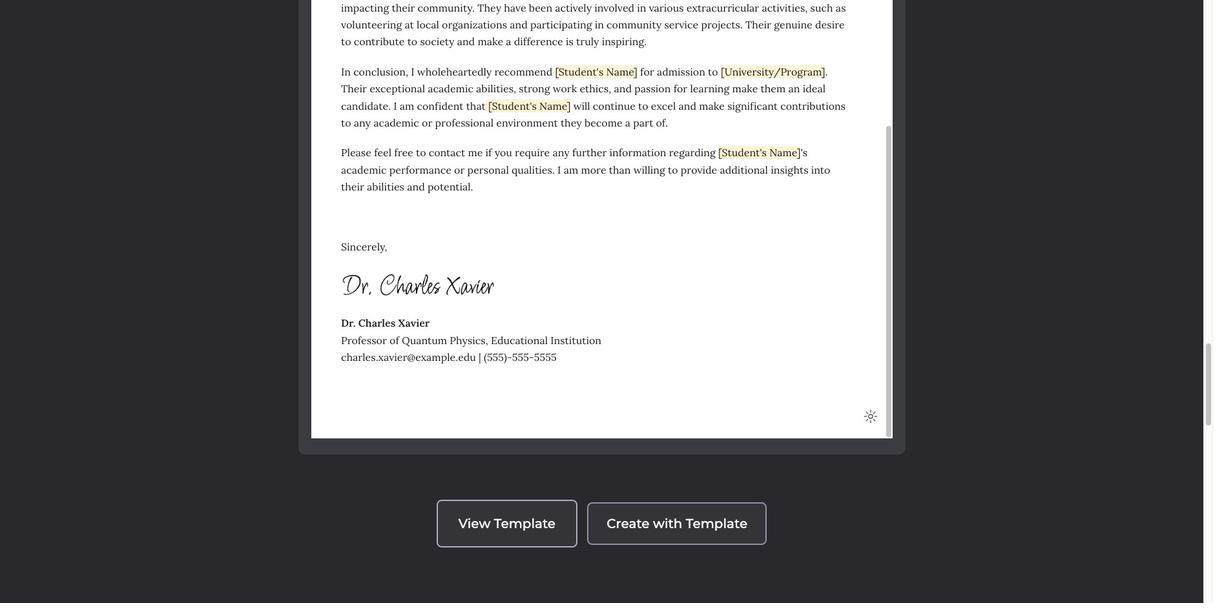 Task type: locate. For each thing, give the bounding box(es) containing it.
1 horizontal spatial template
[[686, 516, 748, 532]]

1 template from the left
[[494, 516, 556, 532]]

template right the with
[[686, 516, 748, 532]]

template
[[494, 516, 556, 532], [686, 516, 748, 532]]

template right the view
[[494, 516, 556, 532]]

create
[[607, 516, 650, 532]]

view template
[[459, 516, 556, 532]]

2 template from the left
[[686, 516, 748, 532]]

0 horizontal spatial template
[[494, 516, 556, 532]]



Task type: vqa. For each thing, say whether or not it's contained in the screenshot.
the Create with Template link
yes



Task type: describe. For each thing, give the bounding box(es) containing it.
view
[[459, 516, 491, 532]]

view template link
[[437, 500, 578, 548]]

with
[[653, 516, 682, 532]]

template inside 'link'
[[686, 516, 748, 532]]

create with template
[[607, 516, 748, 532]]

create with template link
[[587, 503, 767, 545]]



